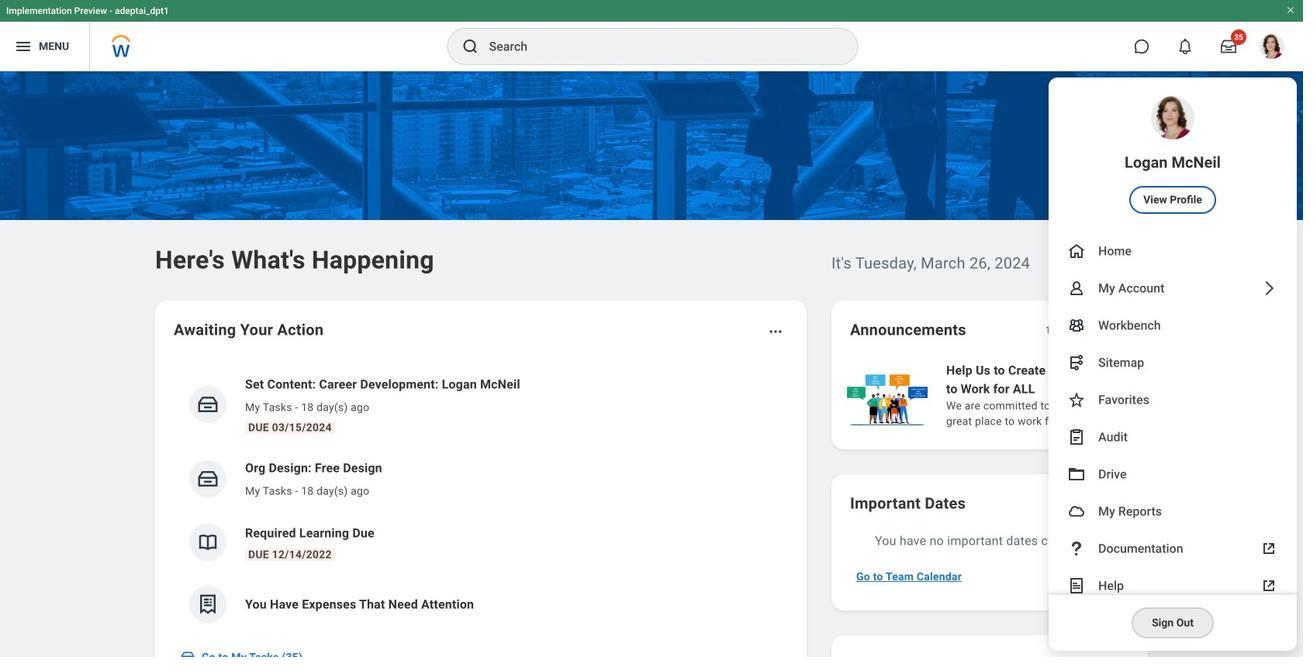 Task type: describe. For each thing, give the bounding box(es) containing it.
search image
[[461, 37, 480, 56]]

ext link image for 10th menu item from the top
[[1260, 540, 1279, 559]]

2 inbox image from the top
[[196, 468, 220, 491]]

folder open image
[[1068, 466, 1086, 484]]

dashboard expenses image
[[196, 594, 220, 617]]

chevron left small image
[[1082, 323, 1097, 338]]

notifications large image
[[1178, 39, 1193, 54]]

10 menu item from the top
[[1049, 531, 1297, 568]]

inbox large image
[[1221, 39, 1237, 54]]

document image
[[1068, 577, 1086, 596]]

question image
[[1068, 540, 1086, 559]]

ext link image for 11th menu item from the top
[[1260, 577, 1279, 596]]

4 menu item from the top
[[1049, 307, 1297, 344]]

contact card matrix manager image
[[1068, 317, 1086, 335]]

1 menu item from the top
[[1049, 78, 1297, 233]]

5 menu item from the top
[[1049, 344, 1297, 382]]

user image
[[1068, 279, 1086, 298]]

1 horizontal spatial list
[[844, 360, 1303, 431]]

1 inbox image from the top
[[196, 393, 220, 417]]

related actions image
[[768, 324, 784, 340]]



Task type: locate. For each thing, give the bounding box(es) containing it.
11 menu item from the top
[[1049, 568, 1297, 605]]

home image
[[1068, 242, 1086, 261]]

12 menu item from the top
[[1049, 596, 1297, 652]]

banner
[[0, 0, 1303, 652]]

endpoints image
[[1068, 354, 1086, 372]]

1 ext link image from the top
[[1260, 540, 1279, 559]]

chevron right small image
[[1109, 323, 1125, 338]]

star image
[[1068, 391, 1086, 410]]

justify image
[[14, 37, 33, 56]]

Search Workday  search field
[[489, 29, 826, 64]]

status
[[1046, 324, 1071, 337]]

inbox image
[[196, 393, 220, 417], [196, 468, 220, 491]]

8 menu item from the top
[[1049, 456, 1297, 493]]

close environment banner image
[[1286, 5, 1296, 15]]

inbox image
[[180, 650, 196, 658]]

6 menu item from the top
[[1049, 382, 1297, 419]]

1 vertical spatial inbox image
[[196, 468, 220, 491]]

9 menu item from the top
[[1049, 493, 1297, 531]]

2 menu item from the top
[[1049, 233, 1297, 270]]

avatar image
[[1068, 503, 1086, 521]]

main content
[[0, 71, 1303, 658]]

7 menu item from the top
[[1049, 419, 1297, 456]]

paste image
[[1068, 428, 1086, 447]]

0 horizontal spatial list
[[174, 363, 788, 636]]

menu
[[1049, 78, 1297, 652]]

chevron right image
[[1260, 279, 1279, 298]]

menu item
[[1049, 78, 1297, 233], [1049, 233, 1297, 270], [1049, 270, 1297, 307], [1049, 307, 1297, 344], [1049, 344, 1297, 382], [1049, 382, 1297, 419], [1049, 419, 1297, 456], [1049, 456, 1297, 493], [1049, 493, 1297, 531], [1049, 531, 1297, 568], [1049, 568, 1297, 605], [1049, 596, 1297, 652]]

0 vertical spatial inbox image
[[196, 393, 220, 417]]

1 vertical spatial ext link image
[[1260, 577, 1279, 596]]

list
[[844, 360, 1303, 431], [174, 363, 788, 636]]

book open image
[[196, 531, 220, 555]]

logan mcneil image
[[1260, 34, 1285, 59]]

0 vertical spatial ext link image
[[1260, 540, 1279, 559]]

3 menu item from the top
[[1049, 270, 1297, 307]]

2 ext link image from the top
[[1260, 577, 1279, 596]]

ext link image
[[1260, 540, 1279, 559], [1260, 577, 1279, 596]]



Task type: vqa. For each thing, say whether or not it's contained in the screenshot.
edit to the bottom
no



